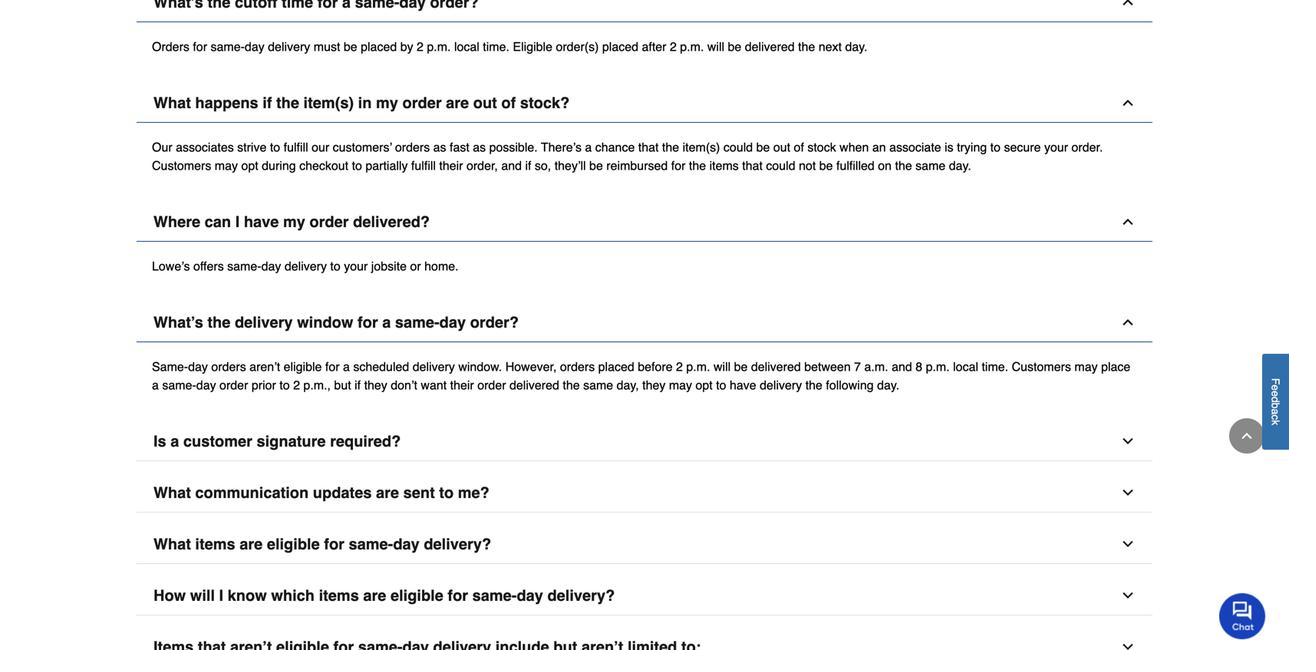 Task type: vqa. For each thing, say whether or not it's contained in the screenshot.
Lowe's PRO
no



Task type: locate. For each thing, give the bounding box(es) containing it.
c
[[1270, 415, 1283, 420]]

1 vertical spatial opt
[[696, 378, 713, 392]]

2 what from the top
[[154, 484, 191, 502]]

jobsite
[[371, 259, 407, 273]]

window.
[[459, 360, 502, 374]]

may inside our associates strive to fulfill our customers' orders as fast as possible. there's a chance that the item(s) could be out of stock when an associate is trying to secure your order. customers may opt during checkout to partially fulfill their order, and if so, they'll be reimbursed for the items that could not be fulfilled on the same day.
[[215, 159, 238, 173]]

1 horizontal spatial fulfill
[[411, 159, 436, 173]]

1 vertical spatial items
[[195, 536, 235, 553]]

your left order.
[[1045, 140, 1069, 154]]

not
[[799, 159, 816, 173]]

1 vertical spatial that
[[743, 159, 763, 173]]

e up the d
[[1270, 385, 1283, 391]]

day,
[[617, 378, 639, 392]]

chevron up image
[[1121, 214, 1136, 230], [1240, 428, 1255, 444]]

chevron down image inside what items are eligible for same-day delivery? button
[[1121, 537, 1136, 552]]

delivery?
[[424, 536, 492, 553], [548, 587, 615, 605]]

0 vertical spatial same
[[916, 159, 946, 173]]

1 vertical spatial if
[[526, 159, 532, 173]]

the inside button
[[276, 94, 299, 112]]

2 horizontal spatial items
[[710, 159, 739, 173]]

3 what from the top
[[154, 536, 191, 553]]

your inside our associates strive to fulfill our customers' orders as fast as possible. there's a chance that the item(s) could be out of stock when an associate is trying to secure your order. customers may opt during checkout to partially fulfill their order, and if so, they'll be reimbursed for the items that could not be fulfilled on the same day.
[[1045, 140, 1069, 154]]

same- inside "what's the delivery window for a same-day order?" button
[[395, 314, 440, 331]]

1 vertical spatial local
[[954, 360, 979, 374]]

delivered left between
[[752, 360, 801, 374]]

chevron down image for what items are eligible for same-day delivery?
[[1121, 537, 1136, 552]]

a up k
[[1270, 409, 1283, 415]]

2 right after at the top of page
[[670, 40, 677, 54]]

day. right next
[[846, 40, 868, 54]]

1 horizontal spatial items
[[319, 587, 359, 605]]

item(s) down what happens if the item(s) in my order are out of stock? button
[[683, 140, 721, 154]]

what down is
[[154, 484, 191, 502]]

where can i have my order delivered? button
[[137, 203, 1153, 242]]

home.
[[425, 259, 459, 273]]

possible.
[[490, 140, 538, 154]]

order,
[[467, 159, 498, 173]]

my inside where can i have my order delivered? button
[[283, 213, 305, 231]]

0 horizontal spatial may
[[215, 159, 238, 173]]

your
[[1045, 140, 1069, 154], [344, 259, 368, 273]]

stock
[[808, 140, 837, 154]]

1 vertical spatial could
[[767, 159, 796, 173]]

1 vertical spatial what
[[154, 484, 191, 502]]

items
[[710, 159, 739, 173], [195, 536, 235, 553], [319, 587, 359, 605]]

1 vertical spatial their
[[450, 378, 474, 392]]

0 vertical spatial i
[[235, 213, 240, 231]]

may down before
[[669, 378, 693, 392]]

1 vertical spatial chevron up image
[[1240, 428, 1255, 444]]

opt inside our associates strive to fulfill our customers' orders as fast as possible. there's a chance that the item(s) could be out of stock when an associate is trying to secure your order. customers may opt during checkout to partially fulfill their order, and if so, they'll be reimbursed for the items that could not be fulfilled on the same day.
[[241, 159, 259, 173]]

p.m.
[[427, 40, 451, 54], [681, 40, 704, 54], [687, 360, 711, 374], [926, 360, 950, 374]]

i
[[235, 213, 240, 231], [219, 587, 224, 605]]

what up our
[[154, 94, 191, 112]]

associates
[[176, 140, 234, 154]]

0 horizontal spatial time.
[[483, 40, 510, 54]]

day
[[245, 40, 265, 54], [262, 259, 281, 273], [440, 314, 466, 331], [188, 360, 208, 374], [196, 378, 216, 392], [393, 536, 420, 553], [517, 587, 544, 605]]

order up lowe's offers same-day delivery to your jobsite or home.
[[310, 213, 349, 231]]

0 vertical spatial chevron up image
[[1121, 0, 1136, 10]]

prior
[[252, 378, 276, 392]]

may left place
[[1075, 360, 1098, 374]]

must
[[314, 40, 340, 54]]

1 vertical spatial same
[[584, 378, 614, 392]]

a up the they'll
[[585, 140, 592, 154]]

their inside same-day orders aren't eligible for a scheduled delivery window. however, orders placed before 2 p.m. will be delivered between 7 a.m. and 8 p.m. local time. customers may place a same-day order prior to 2 p.m., but if they don't want their order delivered the same day, they may opt to have delivery the following day.
[[450, 378, 474, 392]]

1 vertical spatial of
[[794, 140, 805, 154]]

a up "scheduled"
[[383, 314, 391, 331]]

are down the communication
[[240, 536, 263, 553]]

0 horizontal spatial that
[[639, 140, 659, 154]]

if right happens
[[263, 94, 272, 112]]

i left know
[[219, 587, 224, 605]]

what's the delivery window for a same-day order?
[[154, 314, 519, 331]]

order right in
[[403, 94, 442, 112]]

could
[[724, 140, 753, 154], [767, 159, 796, 173]]

my inside what happens if the item(s) in my order are out of stock? button
[[376, 94, 398, 112]]

1 as from the left
[[434, 140, 447, 154]]

or
[[410, 259, 421, 273]]

1 horizontal spatial your
[[1045, 140, 1069, 154]]

fulfill right partially on the left top of the page
[[411, 159, 436, 173]]

as up order,
[[473, 140, 486, 154]]

local right 8
[[954, 360, 979, 374]]

they down before
[[643, 378, 666, 392]]

out up possible.
[[474, 94, 497, 112]]

delivery left following
[[760, 378, 803, 392]]

1 horizontal spatial i
[[235, 213, 240, 231]]

chevron up image for what happens if the item(s) in my order are out of stock?
[[1121, 95, 1136, 111]]

0 vertical spatial and
[[502, 159, 522, 173]]

orders up partially on the left top of the page
[[395, 140, 430, 154]]

0 horizontal spatial my
[[283, 213, 305, 231]]

delivery
[[268, 40, 310, 54], [285, 259, 327, 273], [235, 314, 293, 331], [413, 360, 455, 374], [760, 378, 803, 392]]

0 vertical spatial if
[[263, 94, 272, 112]]

item(s) left in
[[304, 94, 354, 112]]

0 horizontal spatial i
[[219, 587, 224, 605]]

2 vertical spatial what
[[154, 536, 191, 553]]

time. left 'eligible'
[[483, 40, 510, 54]]

3 chevron down image from the top
[[1121, 588, 1136, 604]]

i inside how will i know which items are eligible for same-day delivery? button
[[219, 587, 224, 605]]

day. down a.m.
[[878, 378, 900, 392]]

0 vertical spatial chevron up image
[[1121, 214, 1136, 230]]

out
[[474, 94, 497, 112], [774, 140, 791, 154]]

fulfill left our
[[284, 140, 308, 154]]

the
[[799, 40, 816, 54], [276, 94, 299, 112], [663, 140, 680, 154], [689, 159, 706, 173], [896, 159, 913, 173], [208, 314, 231, 331], [563, 378, 580, 392], [806, 378, 823, 392]]

1 horizontal spatial orders
[[395, 140, 430, 154]]

be inside same-day orders aren't eligible for a scheduled delivery window. however, orders placed before 2 p.m. will be delivered between 7 a.m. and 8 p.m. local time. customers may place a same-day order prior to 2 p.m., but if they don't want their order delivered the same day, they may opt to have delivery the following day.
[[734, 360, 748, 374]]

a inside f e e d b a c k button
[[1270, 409, 1283, 415]]

0 vertical spatial eligible
[[284, 360, 322, 374]]

1 horizontal spatial have
[[730, 378, 757, 392]]

2 vertical spatial items
[[319, 587, 359, 605]]

chevron up image inside what happens if the item(s) in my order are out of stock? button
[[1121, 95, 1136, 111]]

i for will
[[219, 587, 224, 605]]

time. inside same-day orders aren't eligible for a scheduled delivery window. however, orders placed before 2 p.m. will be delivered between 7 a.m. and 8 p.m. local time. customers may place a same-day order prior to 2 p.m., but if they don't want their order delivered the same day, they may opt to have delivery the following day.
[[982, 360, 1009, 374]]

0 vertical spatial customers
[[152, 159, 211, 173]]

opt inside same-day orders aren't eligible for a scheduled delivery window. however, orders placed before 2 p.m. will be delivered between 7 a.m. and 8 p.m. local time. customers may place a same-day order prior to 2 p.m., but if they don't want their order delivered the same day, they may opt to have delivery the following day.
[[696, 378, 713, 392]]

1 vertical spatial chevron up image
[[1121, 95, 1136, 111]]

0 vertical spatial my
[[376, 94, 398, 112]]

2 vertical spatial day.
[[878, 378, 900, 392]]

can
[[205, 213, 231, 231]]

however,
[[506, 360, 557, 374]]

placed up day,
[[599, 360, 635, 374]]

are left sent
[[376, 484, 399, 502]]

0 horizontal spatial same
[[584, 378, 614, 392]]

i right 'can' in the top of the page
[[235, 213, 240, 231]]

0 horizontal spatial have
[[244, 213, 279, 231]]

2 horizontal spatial may
[[1075, 360, 1098, 374]]

their
[[439, 159, 463, 173], [450, 378, 474, 392]]

customers
[[152, 159, 211, 173], [1012, 360, 1072, 374]]

the right happens
[[276, 94, 299, 112]]

0 horizontal spatial they
[[364, 378, 388, 392]]

0 vertical spatial delivery?
[[424, 536, 492, 553]]

1 horizontal spatial opt
[[696, 378, 713, 392]]

sent
[[404, 484, 435, 502]]

if left "so,"
[[526, 159, 532, 173]]

order
[[403, 94, 442, 112], [310, 213, 349, 231], [220, 378, 248, 392], [478, 378, 506, 392]]

same down associate
[[916, 159, 946, 173]]

and inside same-day orders aren't eligible for a scheduled delivery window. however, orders placed before 2 p.m. will be delivered between 7 a.m. and 8 p.m. local time. customers may place a same-day order prior to 2 p.m., but if they don't want their order delivered the same day, they may opt to have delivery the following day.
[[892, 360, 913, 374]]

order inside button
[[403, 94, 442, 112]]

1 vertical spatial customers
[[1012, 360, 1072, 374]]

0 vertical spatial have
[[244, 213, 279, 231]]

what
[[154, 94, 191, 112], [154, 484, 191, 502], [154, 536, 191, 553]]

local
[[454, 40, 480, 54], [954, 360, 979, 374]]

delivered
[[745, 40, 795, 54], [752, 360, 801, 374], [510, 378, 560, 392]]

2 right before
[[676, 360, 683, 374]]

chance
[[596, 140, 635, 154]]

orders left aren't
[[211, 360, 246, 374]]

orders right however,
[[560, 360, 595, 374]]

fast
[[450, 140, 470, 154]]

p.m. right 8
[[926, 360, 950, 374]]

time. right 8
[[982, 360, 1009, 374]]

if right but
[[355, 378, 361, 392]]

chevron down image inside how will i know which items are eligible for same-day delivery? button
[[1121, 588, 1136, 604]]

what items are eligible for same-day delivery?
[[154, 536, 492, 553]]

2 vertical spatial if
[[355, 378, 361, 392]]

chevron down image for how will i know which items are eligible for same-day delivery?
[[1121, 588, 1136, 604]]

1 vertical spatial have
[[730, 378, 757, 392]]

0 vertical spatial out
[[474, 94, 497, 112]]

1 vertical spatial time.
[[982, 360, 1009, 374]]

1 vertical spatial i
[[219, 587, 224, 605]]

1 chevron down image from the top
[[1121, 485, 1136, 501]]

3 chevron up image from the top
[[1121, 315, 1136, 330]]

1 horizontal spatial and
[[892, 360, 913, 374]]

0 horizontal spatial of
[[502, 94, 516, 112]]

items inside our associates strive to fulfill our customers' orders as fast as possible. there's a chance that the item(s) could be out of stock when an associate is trying to secure your order. customers may opt during checkout to partially fulfill their order, and if so, they'll be reimbursed for the items that could not be fulfilled on the same day.
[[710, 159, 739, 173]]

0 horizontal spatial if
[[263, 94, 272, 112]]

that up reimbursed on the top of the page
[[639, 140, 659, 154]]

out left "stock" on the right of page
[[774, 140, 791, 154]]

0 vertical spatial local
[[454, 40, 480, 54]]

the right the what's
[[208, 314, 231, 331]]

1 horizontal spatial could
[[767, 159, 796, 173]]

2 chevron down image from the top
[[1121, 537, 1136, 552]]

0 horizontal spatial out
[[474, 94, 497, 112]]

will right how at left
[[190, 587, 215, 605]]

of up the not
[[794, 140, 805, 154]]

have inside button
[[244, 213, 279, 231]]

1 vertical spatial and
[[892, 360, 913, 374]]

same-
[[211, 40, 245, 54], [227, 259, 262, 273], [395, 314, 440, 331], [162, 378, 196, 392], [349, 536, 393, 553], [473, 587, 517, 605]]

1 horizontal spatial item(s)
[[683, 140, 721, 154]]

0 vertical spatial delivered
[[745, 40, 795, 54]]

order?
[[470, 314, 519, 331]]

0 vertical spatial what
[[154, 94, 191, 112]]

for inside button
[[358, 314, 378, 331]]

0 horizontal spatial customers
[[152, 159, 211, 173]]

1 horizontal spatial of
[[794, 140, 805, 154]]

may
[[215, 159, 238, 173], [1075, 360, 1098, 374], [669, 378, 693, 392]]

2 e from the top
[[1270, 391, 1283, 397]]

are up fast
[[446, 94, 469, 112]]

order left prior
[[220, 378, 248, 392]]

what items are eligible for same-day delivery? button
[[137, 525, 1153, 564]]

0 vertical spatial may
[[215, 159, 238, 173]]

0 horizontal spatial as
[[434, 140, 447, 154]]

2 right by
[[417, 40, 424, 54]]

2 horizontal spatial day.
[[950, 159, 972, 173]]

chevron down image inside 'what communication updates are sent to me?' button
[[1121, 485, 1136, 501]]

orders
[[395, 140, 430, 154], [211, 360, 246, 374], [560, 360, 595, 374]]

following
[[826, 378, 874, 392]]

0 vertical spatial of
[[502, 94, 516, 112]]

0 vertical spatial that
[[639, 140, 659, 154]]

if
[[263, 94, 272, 112], [526, 159, 532, 173], [355, 378, 361, 392]]

opt right day,
[[696, 378, 713, 392]]

order inside button
[[310, 213, 349, 231]]

0 vertical spatial your
[[1045, 140, 1069, 154]]

for inside our associates strive to fulfill our customers' orders as fast as possible. there's a chance that the item(s) could be out of stock when an associate is trying to secure your order. customers may opt during checkout to partially fulfill their order, and if so, they'll be reimbursed for the items that could not be fulfilled on the same day.
[[672, 159, 686, 173]]

your left jobsite
[[344, 259, 368, 273]]

will right after at the top of page
[[708, 40, 725, 54]]

2 vertical spatial will
[[190, 587, 215, 605]]

delivered left next
[[745, 40, 795, 54]]

their inside our associates strive to fulfill our customers' orders as fast as possible. there's a chance that the item(s) could be out of stock when an associate is trying to secure your order. customers may opt during checkout to partially fulfill their order, and if so, they'll be reimbursed for the items that could not be fulfilled on the same day.
[[439, 159, 463, 173]]

chevron up image inside where can i have my order delivered? button
[[1121, 214, 1136, 230]]

0 vertical spatial time.
[[483, 40, 510, 54]]

a right is
[[171, 433, 179, 450]]

orders
[[152, 40, 190, 54]]

of left 'stock?'
[[502, 94, 516, 112]]

customers left place
[[1012, 360, 1072, 374]]

may down associates
[[215, 159, 238, 173]]

out inside our associates strive to fulfill our customers' orders as fast as possible. there's a chance that the item(s) could be out of stock when an associate is trying to secure your order. customers may opt during checkout to partially fulfill their order, and if so, they'll be reimbursed for the items that could not be fulfilled on the same day.
[[774, 140, 791, 154]]

2 chevron up image from the top
[[1121, 95, 1136, 111]]

that left the not
[[743, 159, 763, 173]]

they down "scheduled"
[[364, 378, 388, 392]]

and
[[502, 159, 522, 173], [892, 360, 913, 374]]

what for what happens if the item(s) in my order are out of stock?
[[154, 94, 191, 112]]

associate
[[890, 140, 942, 154]]

of inside button
[[502, 94, 516, 112]]

the left day,
[[563, 378, 580, 392]]

p.m.,
[[304, 378, 331, 392]]

1 horizontal spatial same
[[916, 159, 946, 173]]

and left 8
[[892, 360, 913, 374]]

day. down is
[[950, 159, 972, 173]]

1 horizontal spatial local
[[954, 360, 979, 374]]

before
[[638, 360, 673, 374]]

the right reimbursed on the top of the page
[[689, 159, 706, 173]]

0 vertical spatial day.
[[846, 40, 868, 54]]

delivered?
[[353, 213, 430, 231]]

have
[[244, 213, 279, 231], [730, 378, 757, 392]]

1 horizontal spatial if
[[355, 378, 361, 392]]

placed
[[361, 40, 397, 54], [603, 40, 639, 54], [599, 360, 635, 374]]

customers down our
[[152, 159, 211, 173]]

e
[[1270, 385, 1283, 391], [1270, 391, 1283, 397]]

delivery up aren't
[[235, 314, 293, 331]]

0 horizontal spatial could
[[724, 140, 753, 154]]

0 horizontal spatial your
[[344, 259, 368, 273]]

what communication updates are sent to me? button
[[137, 474, 1153, 513]]

for inside same-day orders aren't eligible for a scheduled delivery window. however, orders placed before 2 p.m. will be delivered between 7 a.m. and 8 p.m. local time. customers may place a same-day order prior to 2 p.m., but if they don't want their order delivered the same day, they may opt to have delivery the following day.
[[325, 360, 340, 374]]

as
[[434, 140, 447, 154], [473, 140, 486, 154]]

0 vertical spatial will
[[708, 40, 725, 54]]

i inside where can i have my order delivered? button
[[235, 213, 240, 231]]

the left next
[[799, 40, 816, 54]]

as left fast
[[434, 140, 447, 154]]

1 what from the top
[[154, 94, 191, 112]]

be
[[344, 40, 358, 54], [728, 40, 742, 54], [757, 140, 770, 154], [590, 159, 603, 173], [820, 159, 833, 173], [734, 360, 748, 374]]

1 vertical spatial fulfill
[[411, 159, 436, 173]]

have inside same-day orders aren't eligible for a scheduled delivery window. however, orders placed before 2 p.m. will be delivered between 7 a.m. and 8 p.m. local time. customers may place a same-day order prior to 2 p.m., but if they don't want their order delivered the same day, they may opt to have delivery the following day.
[[730, 378, 757, 392]]

0 vertical spatial fulfill
[[284, 140, 308, 154]]

customers inside same-day orders aren't eligible for a scheduled delivery window. however, orders placed before 2 p.m. will be delivered between 7 a.m. and 8 p.m. local time. customers may place a same-day order prior to 2 p.m., but if they don't want their order delivered the same day, they may opt to have delivery the following day.
[[1012, 360, 1072, 374]]

eligible
[[284, 360, 322, 374], [267, 536, 320, 553], [391, 587, 444, 605]]

chevron up image inside "what's the delivery window for a same-day order?" button
[[1121, 315, 1136, 330]]

their down window.
[[450, 378, 474, 392]]

what up how at left
[[154, 536, 191, 553]]

0 horizontal spatial delivery?
[[424, 536, 492, 553]]

on
[[879, 159, 892, 173]]

delivered down however,
[[510, 378, 560, 392]]

2
[[417, 40, 424, 54], [670, 40, 677, 54], [676, 360, 683, 374], [293, 378, 300, 392]]

opt down strive at the top left of page
[[241, 159, 259, 173]]

will right before
[[714, 360, 731, 374]]

and down possible.
[[502, 159, 522, 173]]

0 horizontal spatial and
[[502, 159, 522, 173]]

1 horizontal spatial may
[[669, 378, 693, 392]]

item(s)
[[304, 94, 354, 112], [683, 140, 721, 154]]

my right in
[[376, 94, 398, 112]]

1 horizontal spatial day.
[[878, 378, 900, 392]]

day. inside same-day orders aren't eligible for a scheduled delivery window. however, orders placed before 2 p.m. will be delivered between 7 a.m. and 8 p.m. local time. customers may place a same-day order prior to 2 p.m., but if they don't want their order delivered the same day, they may opt to have delivery the following day.
[[878, 378, 900, 392]]

f
[[1270, 378, 1283, 385]]

my up lowe's offers same-day delivery to your jobsite or home.
[[283, 213, 305, 231]]

0 vertical spatial opt
[[241, 159, 259, 173]]

a inside "what's the delivery window for a same-day order?" button
[[383, 314, 391, 331]]

day inside button
[[440, 314, 466, 331]]

1 horizontal spatial my
[[376, 94, 398, 112]]

if inside our associates strive to fulfill our customers' orders as fast as possible. there's a chance that the item(s) could be out of stock when an associate is trying to secure your order. customers may opt during checkout to partially fulfill their order, and if so, they'll be reimbursed for the items that could not be fulfilled on the same day.
[[526, 159, 532, 173]]

local right by
[[454, 40, 480, 54]]

b
[[1270, 403, 1283, 409]]

2 vertical spatial eligible
[[391, 587, 444, 605]]

1 horizontal spatial time.
[[982, 360, 1009, 374]]

the inside button
[[208, 314, 231, 331]]

1 horizontal spatial that
[[743, 159, 763, 173]]

0 vertical spatial items
[[710, 159, 739, 173]]

delivery inside button
[[235, 314, 293, 331]]

same left day,
[[584, 378, 614, 392]]

0 vertical spatial could
[[724, 140, 753, 154]]

0 horizontal spatial item(s)
[[304, 94, 354, 112]]

1 vertical spatial will
[[714, 360, 731, 374]]

e up b
[[1270, 391, 1283, 397]]

customers inside our associates strive to fulfill our customers' orders as fast as possible. there's a chance that the item(s) could be out of stock when an associate is trying to secure your order. customers may opt during checkout to partially fulfill their order, and if so, they'll be reimbursed for the items that could not be fulfilled on the same day.
[[152, 159, 211, 173]]

chevron up image
[[1121, 0, 1136, 10], [1121, 95, 1136, 111], [1121, 315, 1136, 330]]

item(s) inside our associates strive to fulfill our customers' orders as fast as possible. there's a chance that the item(s) could be out of stock when an associate is trying to secure your order. customers may opt during checkout to partially fulfill their order, and if so, they'll be reimbursed for the items that could not be fulfilled on the same day.
[[683, 140, 721, 154]]

chevron down image
[[1121, 485, 1136, 501], [1121, 537, 1136, 552], [1121, 588, 1136, 604], [1121, 640, 1136, 650]]

their down fast
[[439, 159, 463, 173]]



Task type: describe. For each thing, give the bounding box(es) containing it.
placed left after at the top of page
[[603, 40, 639, 54]]

if inside button
[[263, 94, 272, 112]]

happens
[[195, 94, 258, 112]]

what happens if the item(s) in my order are out of stock?
[[154, 94, 570, 112]]

0 horizontal spatial day.
[[846, 40, 868, 54]]

know
[[228, 587, 267, 605]]

updates
[[313, 484, 372, 502]]

required?
[[330, 433, 401, 450]]

same- inside how will i know which items are eligible for same-day delivery? button
[[473, 587, 517, 605]]

chevron up image for what's the delivery window for a same-day order?
[[1121, 315, 1136, 330]]

is
[[154, 433, 166, 450]]

there's
[[541, 140, 582, 154]]

eligible inside same-day orders aren't eligible for a scheduled delivery window. however, orders placed before 2 p.m. will be delivered between 7 a.m. and 8 p.m. local time. customers may place a same-day order prior to 2 p.m., but if they don't want their order delivered the same day, they may opt to have delivery the following day.
[[284, 360, 322, 374]]

what's the delivery window for a same-day order? button
[[137, 303, 1153, 343]]

d
[[1270, 397, 1283, 403]]

7
[[855, 360, 862, 374]]

placed inside same-day orders aren't eligible for a scheduled delivery window. however, orders placed before 2 p.m. will be delivered between 7 a.m. and 8 p.m. local time. customers may place a same-day order prior to 2 p.m., but if they don't want their order delivered the same day, they may opt to have delivery the following day.
[[599, 360, 635, 374]]

is a customer signature required?
[[154, 433, 401, 450]]

what for what communication updates are sent to me?
[[154, 484, 191, 502]]

f e e d b a c k
[[1270, 378, 1283, 426]]

how will i know which items are eligible for same-day delivery? button
[[137, 577, 1153, 616]]

item(s) inside button
[[304, 94, 354, 112]]

after
[[642, 40, 667, 54]]

f e e d b a c k button
[[1263, 354, 1290, 450]]

same inside our associates strive to fulfill our customers' orders as fast as possible. there's a chance that the item(s) could be out of stock when an associate is trying to secure your order. customers may opt during checkout to partially fulfill their order, and if so, they'll be reimbursed for the items that could not be fulfilled on the same day.
[[916, 159, 946, 173]]

our
[[152, 140, 173, 154]]

what for what items are eligible for same-day delivery?
[[154, 536, 191, 553]]

2 vertical spatial delivered
[[510, 378, 560, 392]]

an
[[873, 140, 887, 154]]

a.m.
[[865, 360, 889, 374]]

0 horizontal spatial items
[[195, 536, 235, 553]]

orders for same-day delivery must be placed by 2 p.m. local time. eligible order(s) placed after 2 p.m. will be delivered the next day.
[[152, 40, 868, 54]]

2 left p.m.,
[[293, 378, 300, 392]]

2 vertical spatial may
[[669, 378, 693, 392]]

how
[[154, 587, 186, 605]]

during
[[262, 159, 296, 173]]

delivery left 'must' on the top left of page
[[268, 40, 310, 54]]

i for can
[[235, 213, 240, 231]]

0 horizontal spatial local
[[454, 40, 480, 54]]

out inside button
[[474, 94, 497, 112]]

orders inside our associates strive to fulfill our customers' orders as fast as possible. there's a chance that the item(s) could be out of stock when an associate is trying to secure your order. customers may opt during checkout to partially fulfill their order, and if so, they'll be reimbursed for the items that could not be fulfilled on the same day.
[[395, 140, 430, 154]]

a up but
[[343, 360, 350, 374]]

they'll
[[555, 159, 586, 173]]

lowe's offers same-day delivery to your jobsite or home.
[[152, 259, 459, 273]]

1 they from the left
[[364, 378, 388, 392]]

checkout
[[300, 159, 349, 173]]

want
[[421, 378, 447, 392]]

delivery down where can i have my order delivered?
[[285, 259, 327, 273]]

the right on
[[896, 159, 913, 173]]

1 e from the top
[[1270, 385, 1283, 391]]

are down what items are eligible for same-day delivery?
[[363, 587, 387, 605]]

1 horizontal spatial delivery?
[[548, 587, 615, 605]]

if inside same-day orders aren't eligible for a scheduled delivery window. however, orders placed before 2 p.m. will be delivered between 7 a.m. and 8 p.m. local time. customers may place a same-day order prior to 2 p.m., but if they don't want their order delivered the same day, they may opt to have delivery the following day.
[[355, 378, 361, 392]]

order down window.
[[478, 378, 506, 392]]

4 chevron down image from the top
[[1121, 640, 1136, 650]]

in
[[358, 94, 372, 112]]

where can i have my order delivered?
[[154, 213, 430, 231]]

and inside our associates strive to fulfill our customers' orders as fast as possible. there's a chance that the item(s) could be out of stock when an associate is trying to secure your order. customers may opt during checkout to partially fulfill their order, and if so, they'll be reimbursed for the items that could not be fulfilled on the same day.
[[502, 159, 522, 173]]

is
[[945, 140, 954, 154]]

order(s)
[[556, 40, 599, 54]]

order.
[[1072, 140, 1104, 154]]

our associates strive to fulfill our customers' orders as fast as possible. there's a chance that the item(s) could be out of stock when an associate is trying to secure your order. customers may opt during checkout to partially fulfill their order, and if so, they'll be reimbursed for the items that could not be fulfilled on the same day.
[[152, 140, 1104, 173]]

will inside same-day orders aren't eligible for a scheduled delivery window. however, orders placed before 2 p.m. will be delivered between 7 a.m. and 8 p.m. local time. customers may place a same-day order prior to 2 p.m., but if they don't want their order delivered the same day, they may opt to have delivery the following day.
[[714, 360, 731, 374]]

customers'
[[333, 140, 392, 154]]

delivery up want
[[413, 360, 455, 374]]

our
[[312, 140, 330, 154]]

2 as from the left
[[473, 140, 486, 154]]

a inside our associates strive to fulfill our customers' orders as fast as possible. there's a chance that the item(s) could be out of stock when an associate is trying to secure your order. customers may opt during checkout to partially fulfill their order, and if so, they'll be reimbursed for the items that could not be fulfilled on the same day.
[[585, 140, 592, 154]]

scheduled
[[353, 360, 409, 374]]

what happens if the item(s) in my order are out of stock? button
[[137, 84, 1153, 123]]

to inside button
[[439, 484, 454, 502]]

1 chevron up image from the top
[[1121, 0, 1136, 10]]

p.m. right by
[[427, 40, 451, 54]]

eligible
[[513, 40, 553, 54]]

0 horizontal spatial fulfill
[[284, 140, 308, 154]]

1 vertical spatial your
[[344, 259, 368, 273]]

8
[[916, 360, 923, 374]]

how will i know which items are eligible for same-day delivery?
[[154, 587, 615, 605]]

me?
[[458, 484, 490, 502]]

fulfilled
[[837, 159, 875, 173]]

place
[[1102, 360, 1131, 374]]

2 horizontal spatial orders
[[560, 360, 595, 374]]

window
[[297, 314, 354, 331]]

local inside same-day orders aren't eligible for a scheduled delivery window. however, orders placed before 2 p.m. will be delivered between 7 a.m. and 8 p.m. local time. customers may place a same-day order prior to 2 p.m., but if they don't want their order delivered the same day, they may opt to have delivery the following day.
[[954, 360, 979, 374]]

reimbursed
[[607, 159, 668, 173]]

chevron up image inside scroll to top element
[[1240, 428, 1255, 444]]

strive
[[237, 140, 267, 154]]

same-day orders aren't eligible for a scheduled delivery window. however, orders placed before 2 p.m. will be delivered between 7 a.m. and 8 p.m. local time. customers may place a same-day order prior to 2 p.m., but if they don't want their order delivered the same day, they may opt to have delivery the following day.
[[152, 360, 1131, 392]]

don't
[[391, 378, 418, 392]]

placed left by
[[361, 40, 397, 54]]

day. inside our associates strive to fulfill our customers' orders as fast as possible. there's a chance that the item(s) could be out of stock when an associate is trying to secure your order. customers may opt during checkout to partially fulfill their order, and if so, they'll be reimbursed for the items that could not be fulfilled on the same day.
[[950, 159, 972, 173]]

communication
[[195, 484, 309, 502]]

1 vertical spatial delivered
[[752, 360, 801, 374]]

secure
[[1005, 140, 1042, 154]]

the down between
[[806, 378, 823, 392]]

same- inside what items are eligible for same-day delivery? button
[[349, 536, 393, 553]]

offers
[[193, 259, 224, 273]]

which
[[271, 587, 315, 605]]

the up reimbursed on the top of the page
[[663, 140, 680, 154]]

lowe's
[[152, 259, 190, 273]]

will inside button
[[190, 587, 215, 605]]

a down same-
[[152, 378, 159, 392]]

stock?
[[520, 94, 570, 112]]

a inside is a customer signature required? button
[[171, 433, 179, 450]]

1 vertical spatial eligible
[[267, 536, 320, 553]]

next
[[819, 40, 842, 54]]

same inside same-day orders aren't eligible for a scheduled delivery window. however, orders placed before 2 p.m. will be delivered between 7 a.m. and 8 p.m. local time. customers may place a same-day order prior to 2 p.m., but if they don't want their order delivered the same day, they may opt to have delivery the following day.
[[584, 378, 614, 392]]

so,
[[535, 159, 551, 173]]

of inside our associates strive to fulfill our customers' orders as fast as possible. there's a chance that the item(s) could be out of stock when an associate is trying to secure your order. customers may opt during checkout to partially fulfill their order, and if so, they'll be reimbursed for the items that could not be fulfilled on the same day.
[[794, 140, 805, 154]]

k
[[1270, 420, 1283, 426]]

p.m. right after at the top of page
[[681, 40, 704, 54]]

same- inside same-day orders aren't eligible for a scheduled delivery window. however, orders placed before 2 p.m. will be delivered between 7 a.m. and 8 p.m. local time. customers may place a same-day order prior to 2 p.m., but if they don't want their order delivered the same day, they may opt to have delivery the following day.
[[162, 378, 196, 392]]

chevron down image
[[1121, 434, 1136, 449]]

signature
[[257, 433, 326, 450]]

p.m. right before
[[687, 360, 711, 374]]

0 horizontal spatial orders
[[211, 360, 246, 374]]

2 they from the left
[[643, 378, 666, 392]]

same-
[[152, 360, 188, 374]]

scroll to top element
[[1230, 418, 1265, 454]]

chevron down image for what communication updates are sent to me?
[[1121, 485, 1136, 501]]

customer
[[183, 433, 253, 450]]

aren't
[[250, 360, 280, 374]]

partially
[[366, 159, 408, 173]]

but
[[334, 378, 351, 392]]

is a customer signature required? button
[[137, 422, 1153, 462]]

by
[[401, 40, 414, 54]]

trying
[[958, 140, 988, 154]]

between
[[805, 360, 851, 374]]

where
[[154, 213, 200, 231]]

what communication updates are sent to me?
[[154, 484, 490, 502]]

when
[[840, 140, 869, 154]]

what's
[[154, 314, 203, 331]]

1 vertical spatial may
[[1075, 360, 1098, 374]]

chat invite button image
[[1220, 593, 1267, 640]]



